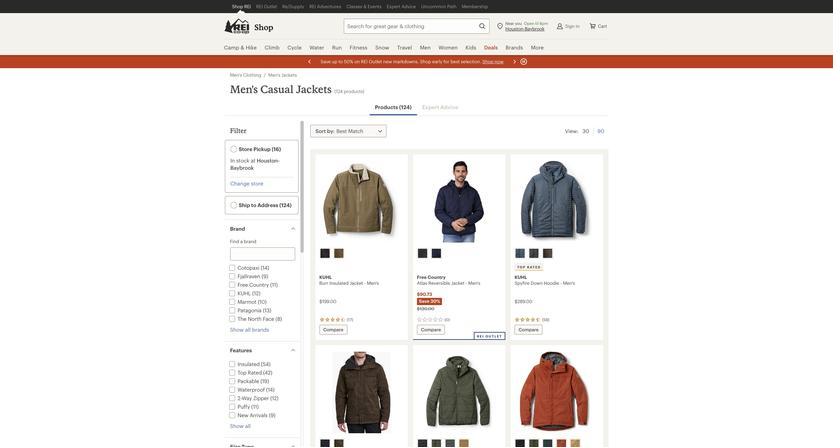Task type: vqa. For each thing, say whether or not it's contained in the screenshot.
Cycle
yes



Task type: describe. For each thing, give the bounding box(es) containing it.
shop rei
[[232, 4, 251, 9]]

kuhl for burr
[[319, 275, 332, 280]]

ship
[[239, 202, 250, 209]]

fjallraven skogso padded insulated jacket - men's 0 image
[[515, 350, 599, 437]]

to inside 'promotional messages' 'marquee'
[[338, 59, 343, 64]]

next message image
[[510, 58, 518, 66]]

black image
[[516, 440, 525, 448]]

0 vertical spatial rated
[[527, 266, 541, 270]]

cotopaxi
[[238, 265, 259, 271]]

uncommon path link
[[419, 0, 459, 13]]

30
[[582, 128, 589, 134]]

shop down rei outlet "link"
[[254, 22, 273, 32]]

new
[[238, 413, 248, 419]]

group for kuhl spyfire down hoodie - men's 0 image in the right of the page
[[513, 247, 600, 261]]

zipper
[[253, 396, 269, 402]]

houston- inside the near you open til 8pm houston-baybrook
[[505, 26, 525, 31]]

(9) inside the cotopaxi (14) fjallraven (9) free country (11) kuhl (12) marmot (10) patagonia (13) the north face (8)
[[262, 274, 268, 280]]

rei outlet link
[[253, 0, 280, 13]]

show for show all
[[230, 424, 244, 430]]

free country atlas reversible jacket - men's
[[417, 275, 480, 286]]

new arrivals link
[[228, 413, 268, 419]]

rated inside insulated (54) top rated (42) packable (19) waterproof (14) 2-way zipper (12) puffy (11) new arrivals (9)
[[248, 370, 262, 376]]

view:
[[565, 128, 579, 134]]

insulated (54) top rated (42) packable (19) waterproof (14) 2-way zipper (12) puffy (11) new arrivals (9)
[[238, 362, 278, 419]]

jacket inside kuhl burr insulated jacket - men's
[[350, 281, 363, 286]]

chestnut image
[[459, 440, 469, 448]]

expert inside "shop" banner
[[387, 4, 400, 9]]

free country link
[[228, 282, 269, 288]]

shop rei link
[[229, 0, 253, 13]]

change store button
[[230, 180, 263, 188]]

packable link
[[228, 379, 259, 385]]

0 vertical spatial dark navy image
[[432, 249, 441, 258]]

show for show all brands
[[230, 327, 244, 333]]

at
[[251, 158, 255, 164]]

climb button
[[261, 39, 284, 56]]

(0)
[[445, 318, 450, 322]]

compare inside compare rei outlet
[[421, 327, 441, 333]]

membership
[[462, 4, 488, 9]]

arrivals
[[250, 413, 268, 419]]

products
[[375, 104, 398, 110]]

best
[[450, 59, 460, 64]]

$90.73
[[417, 292, 432, 298]]

kuhl burr insulated jacket - men's 0 image
[[319, 159, 404, 246]]

patagonia
[[238, 308, 261, 314]]

insulated inside insulated (54) top rated (42) packable (19) waterproof (14) 2-way zipper (12) puffy (11) new arrivals (9)
[[238, 362, 260, 368]]

all for show all brands
[[245, 327, 251, 333]]

cart link
[[585, 18, 611, 34]]

burr
[[319, 281, 328, 286]]

now
[[494, 59, 503, 64]]

down
[[531, 281, 543, 286]]

khaki image
[[334, 249, 343, 258]]

none field inside "shop" banner
[[344, 19, 490, 34]]

cycle button
[[284, 39, 306, 56]]

expert advice inside button
[[422, 104, 458, 110]]

- for kuhl burr insulated jacket - men's
[[364, 281, 366, 286]]

Search for great gear & clothing text field
[[344, 19, 490, 34]]

fjallraven
[[238, 274, 260, 280]]

(19)
[[261, 379, 269, 385]]

north
[[248, 316, 262, 322]]

advice inside "shop" banner
[[402, 4, 416, 9]]

kuhl spyfire down hoodie - men's 0 image
[[515, 159, 599, 246]]

turkish coffee image
[[334, 440, 343, 448]]

filter
[[230, 127, 247, 135]]

group for kuhl kollusion fleece lined jacket - men's 0 "image" at the bottom of page
[[318, 438, 405, 448]]

markdowns.
[[393, 59, 419, 64]]

adventures
[[317, 4, 341, 9]]

(42)
[[263, 370, 272, 376]]

group for fjallraven skogso padded insulated jacket - men's 0 image
[[513, 438, 600, 448]]

kuhl inside the cotopaxi (14) fjallraven (9) free country (11) kuhl (12) marmot (10) patagonia (13) the north face (8)
[[238, 291, 251, 297]]

baybrook inside houston- baybrook
[[230, 165, 254, 171]]

(17)
[[347, 318, 353, 322]]

classes
[[346, 4, 362, 9]]

(9) inside insulated (54) top rated (42) packable (19) waterproof (14) 2-way zipper (12) puffy (11) new arrivals (9)
[[269, 413, 275, 419]]

re/supply link
[[280, 0, 307, 13]]

save up to 50% on rei outlet new markdowns. shop early for best selection. shop now
[[320, 59, 503, 64]]

store pickup (16)
[[238, 146, 281, 152]]

men's clothing / men's jackets
[[230, 72, 297, 78]]

& for classes
[[363, 4, 367, 9]]

(124
[[334, 89, 343, 94]]

previous message image
[[306, 58, 313, 66]]

address
[[257, 202, 278, 209]]

insulated link
[[228, 362, 260, 368]]

products)
[[344, 89, 364, 94]]

find
[[230, 239, 239, 245]]

men
[[420, 44, 431, 51]]

(14) inside the cotopaxi (14) fjallraven (9) free country (11) kuhl (12) marmot (10) patagonia (13) the north face (8)
[[261, 265, 269, 271]]

shop link
[[254, 22, 273, 32]]

marmot
[[238, 299, 256, 305]]

group for 'fjallraven keb padded insulated hoodie - men's 0' 'image'
[[416, 438, 502, 448]]

brand button
[[225, 220, 300, 238]]

top rated
[[517, 266, 541, 270]]

patagonia link
[[228, 308, 261, 314]]

2-way zipper link
[[228, 396, 269, 402]]

to inside button
[[251, 202, 256, 209]]

sign in
[[565, 23, 580, 29]]

1 vertical spatial jackets
[[296, 83, 332, 96]]

compare for compare "button" corresponding to insulated
[[323, 327, 343, 333]]

snow button
[[371, 39, 393, 56]]

outlet inside rei outlet "link"
[[264, 4, 277, 9]]

deep forest image for black image
[[432, 440, 441, 448]]

none search field inside "shop" banner
[[332, 19, 490, 34]]

early
[[432, 59, 442, 64]]

change store
[[230, 181, 263, 187]]

men's inside free country atlas reversible jacket - men's
[[468, 281, 480, 286]]

(8)
[[276, 316, 282, 322]]

you
[[515, 21, 522, 25]]

/
[[264, 72, 266, 78]]

shop left now
[[482, 59, 493, 64]]

0 vertical spatial jackets
[[281, 72, 297, 78]]

cotopaxi link
[[228, 265, 259, 271]]

shop up the 'rei co-op, go to rei.com home page' image
[[232, 4, 243, 9]]

houston- inside houston- baybrook
[[257, 158, 280, 164]]

for
[[443, 59, 449, 64]]

up
[[332, 59, 337, 64]]

pickup
[[253, 146, 271, 152]]

stock
[[236, 158, 249, 164]]

kuhl spyfire down hoodie - men's
[[515, 275, 575, 286]]

rei inside compare rei outlet
[[477, 335, 484, 339]]

top inside insulated (54) top rated (42) packable (19) waterproof (14) 2-way zipper (12) puffy (11) new arrivals (9)
[[238, 370, 246, 376]]

camp & hike button
[[224, 39, 261, 56]]

men's inside kuhl spyfire down hoodie - men's
[[563, 281, 575, 286]]

turkish coffee image
[[543, 249, 552, 258]]

(12) inside the cotopaxi (14) fjallraven (9) free country (11) kuhl (12) marmot (10) patagonia (13) the north face (8)
[[252, 291, 260, 297]]

travel button
[[393, 39, 416, 56]]

baybrook inside the near you open til 8pm houston-baybrook
[[525, 26, 545, 31]]

& for camp
[[241, 44, 244, 51]]

(12) inside insulated (54) top rated (42) packable (19) waterproof (14) 2-way zipper (12) puffy (11) new arrivals (9)
[[270, 396, 278, 402]]

kuhl for spyfire
[[515, 275, 527, 280]]

snow
[[375, 44, 389, 51]]

compare for 3rd compare "button" from the left
[[519, 327, 539, 333]]



Task type: locate. For each thing, give the bounding box(es) containing it.
0 vertical spatial top
[[517, 266, 526, 270]]

rei right on
[[361, 59, 367, 64]]

top down midnight blue icon at the right bottom of the page
[[517, 266, 526, 270]]

0 horizontal spatial country
[[249, 282, 269, 288]]

1 horizontal spatial blackout image
[[529, 249, 539, 258]]

0 vertical spatial (124)
[[399, 104, 412, 110]]

save left up on the top
[[320, 59, 331, 64]]

midnight blue image
[[516, 249, 525, 258]]

expert inside button
[[422, 104, 439, 110]]

deep forest image right black icon
[[529, 440, 539, 448]]

rated up down
[[527, 266, 541, 270]]

1 vertical spatial expert advice
[[422, 104, 458, 110]]

1 compare from the left
[[323, 327, 343, 333]]

0 horizontal spatial rated
[[248, 370, 262, 376]]

0 horizontal spatial expert
[[387, 4, 400, 9]]

1 horizontal spatial &
[[363, 4, 367, 9]]

1 horizontal spatial houston-
[[505, 26, 525, 31]]

open
[[524, 21, 534, 25]]

1 vertical spatial expert
[[422, 104, 439, 110]]

& inside dropdown button
[[241, 44, 244, 51]]

jacket right the reversible
[[451, 281, 464, 286]]

fitness button
[[346, 39, 371, 56]]

features
[[230, 348, 252, 354]]

1 vertical spatial country
[[249, 282, 269, 288]]

re/supply
[[282, 4, 304, 9]]

1 horizontal spatial kuhl
[[319, 275, 332, 280]]

expert
[[387, 4, 400, 9], [422, 104, 439, 110]]

0 horizontal spatial insulated
[[238, 362, 260, 368]]

puffy
[[238, 404, 250, 410]]

rei adventures
[[309, 4, 341, 9]]

1 vertical spatial houston-
[[257, 158, 280, 164]]

save inside 'promotional messages' 'marquee'
[[320, 59, 331, 64]]

marmot link
[[228, 299, 256, 305]]

ship to address (124) button
[[226, 198, 297, 213]]

group for kuhl burr insulated jacket - men's 0 image
[[318, 247, 405, 261]]

(9) right arrivals
[[269, 413, 275, 419]]

water button
[[306, 39, 328, 56]]

2 horizontal spatial -
[[560, 281, 562, 286]]

1 vertical spatial blackout image
[[320, 440, 330, 448]]

- inside kuhl burr insulated jacket - men's
[[364, 281, 366, 286]]

insulated right burr
[[329, 281, 349, 286]]

1 horizontal spatial expert advice
[[422, 104, 458, 110]]

kuhl inside kuhl burr insulated jacket - men's
[[319, 275, 332, 280]]

atlas
[[417, 281, 427, 286]]

kids
[[466, 44, 476, 51]]

blackout image
[[529, 249, 539, 258], [320, 440, 330, 448]]

more
[[531, 44, 544, 51]]

rated up the packable
[[248, 370, 262, 376]]

shop left early
[[420, 59, 431, 64]]

advice
[[402, 4, 416, 9], [440, 104, 458, 110]]

compare
[[323, 327, 343, 333], [421, 327, 441, 333], [519, 327, 539, 333]]

to right up on the top
[[338, 59, 343, 64]]

1 horizontal spatial expert
[[422, 104, 439, 110]]

1 horizontal spatial to
[[338, 59, 343, 64]]

1 horizontal spatial free
[[417, 275, 427, 280]]

$130.00
[[417, 306, 434, 312]]

casual
[[260, 83, 293, 96]]

sign
[[565, 23, 575, 29]]

1 horizontal spatial compare
[[421, 327, 441, 333]]

free country atlas reversible jacket - men's 0 image
[[417, 159, 501, 246]]

(9) right fjallraven
[[262, 274, 268, 280]]

1 - from the left
[[364, 281, 366, 286]]

all inside button
[[245, 424, 251, 430]]

deep forest image left basalt icon
[[432, 440, 441, 448]]

0 vertical spatial baybrook
[[525, 26, 545, 31]]

90 link
[[597, 127, 604, 136]]

0 vertical spatial free
[[417, 275, 427, 280]]

cycle
[[287, 44, 302, 51]]

country inside the cotopaxi (14) fjallraven (9) free country (11) kuhl (12) marmot (10) patagonia (13) the north face (8)
[[249, 282, 269, 288]]

compare rei outlet
[[421, 327, 502, 339]]

0 vertical spatial outlet
[[264, 4, 277, 9]]

free inside free country atlas reversible jacket - men's
[[417, 275, 427, 280]]

(124) right address
[[279, 202, 292, 209]]

group
[[318, 247, 405, 261], [416, 247, 502, 261], [513, 247, 600, 261], [318, 438, 405, 448], [416, 438, 502, 448], [513, 438, 600, 448]]

outlet up shop link
[[264, 4, 277, 9]]

(124) right products
[[399, 104, 412, 110]]

1 vertical spatial dark navy image
[[543, 440, 552, 448]]

0 horizontal spatial dark navy image
[[432, 249, 441, 258]]

brands
[[252, 327, 269, 333]]

waterproof link
[[228, 387, 265, 393]]

0 vertical spatial advice
[[402, 4, 416, 9]]

path
[[447, 4, 457, 9]]

rei left rei outlet
[[244, 4, 251, 9]]

men's clothing link
[[230, 72, 261, 78]]

rei inside "link"
[[256, 4, 263, 9]]

1 vertical spatial baybrook
[[230, 165, 254, 171]]

0 vertical spatial houston-
[[505, 26, 525, 31]]

rei right shop rei
[[256, 4, 263, 9]]

compare button down (0)
[[417, 325, 445, 335]]

kuhl burr insulated jacket - men's
[[319, 275, 379, 286]]

2 jacket from the left
[[451, 281, 464, 286]]

0 horizontal spatial (12)
[[252, 291, 260, 297]]

1 vertical spatial &
[[241, 44, 244, 51]]

outlet left new
[[369, 59, 382, 64]]

baybrook down til
[[525, 26, 545, 31]]

deep forest image for black icon
[[529, 440, 539, 448]]

0 vertical spatial insulated
[[329, 281, 349, 286]]

0 horizontal spatial -
[[364, 281, 366, 286]]

1 vertical spatial (11)
[[251, 404, 259, 410]]

compare button down (58)
[[515, 325, 543, 335]]

jacket inside free country atlas reversible jacket - men's
[[451, 281, 464, 286]]

1 horizontal spatial top
[[517, 266, 526, 270]]

0 horizontal spatial baybrook
[[230, 165, 254, 171]]

2 all from the top
[[245, 424, 251, 430]]

houston- baybrook
[[230, 158, 280, 171]]

show down new
[[230, 424, 244, 430]]

0 horizontal spatial kuhl
[[238, 291, 251, 297]]

kuhl inside kuhl spyfire down hoodie - men's
[[515, 275, 527, 280]]

camp
[[224, 44, 239, 51]]

blackout image left turkish coffee icon
[[320, 440, 330, 448]]

0 vertical spatial all
[[245, 327, 251, 333]]

- inside free country atlas reversible jacket - men's
[[466, 281, 467, 286]]

(12) up (10)
[[252, 291, 260, 297]]

save inside $90.73 save 30% $130.00
[[419, 299, 429, 304]]

0 horizontal spatial blackout image
[[320, 440, 330, 448]]

1 horizontal spatial (124)
[[399, 104, 412, 110]]

(14) down find a brand text field
[[261, 265, 269, 271]]

1 vertical spatial rated
[[248, 370, 262, 376]]

find a brand
[[230, 239, 256, 245]]

(11) right 'free country' link
[[270, 282, 278, 288]]

0 horizontal spatial outlet
[[264, 4, 277, 9]]

more button
[[527, 39, 548, 56]]

1 vertical spatial (124)
[[279, 202, 292, 209]]

0 horizontal spatial deep forest image
[[432, 440, 441, 448]]

waterproof
[[238, 387, 265, 393]]

(9)
[[262, 274, 268, 280], [269, 413, 275, 419]]

Find a brand text field
[[230, 248, 295, 261]]

country
[[428, 275, 446, 280], [249, 282, 269, 288]]

new
[[383, 59, 392, 64]]

shop
[[232, 4, 243, 9], [254, 22, 273, 32], [420, 59, 431, 64], [482, 59, 493, 64]]

(10)
[[258, 299, 267, 305]]

compare button down (17)
[[319, 325, 347, 335]]

ship to address (124)
[[238, 202, 292, 209]]

expert advice link
[[384, 0, 419, 13]]

kuhl kollusion fleece lined jacket - men's 0 image
[[319, 350, 404, 437]]

search image
[[479, 22, 486, 30]]

features button
[[225, 342, 300, 360]]

1 horizontal spatial baybrook
[[525, 26, 545, 31]]

rei left adventures
[[309, 4, 316, 9]]

autumn leaf image
[[557, 440, 566, 448]]

travel
[[397, 44, 412, 51]]

1 deep forest image from the left
[[432, 440, 441, 448]]

& left events
[[363, 4, 367, 9]]

brand
[[244, 239, 256, 245]]

women button
[[435, 39, 462, 56]]

pause banner message scrolling image
[[520, 58, 528, 66]]

all down new arrivals link
[[245, 424, 251, 430]]

(11) inside the cotopaxi (14) fjallraven (9) free country (11) kuhl (12) marmot (10) patagonia (13) the north face (8)
[[270, 282, 278, 288]]

buckwheat brown image
[[571, 440, 580, 448]]

1 horizontal spatial rated
[[527, 266, 541, 270]]

dark navy image right jet black icon
[[432, 249, 441, 258]]

all for show all
[[245, 424, 251, 430]]

kuhl up spyfire
[[515, 275, 527, 280]]

(13)
[[263, 308, 271, 314]]

2 horizontal spatial compare button
[[515, 325, 543, 335]]

brands button
[[502, 39, 527, 56]]

compare button for atlas
[[417, 325, 445, 335]]

2 compare button from the left
[[417, 325, 445, 335]]

kuhl up burr
[[319, 275, 332, 280]]

events
[[368, 4, 381, 9]]

0 vertical spatial country
[[428, 275, 446, 280]]

0 vertical spatial blackout image
[[529, 249, 539, 258]]

0 vertical spatial (12)
[[252, 291, 260, 297]]

near you open til 8pm houston-baybrook
[[505, 21, 548, 31]]

free down fjallraven link
[[238, 282, 248, 288]]

1 vertical spatial top
[[238, 370, 246, 376]]

1 vertical spatial (9)
[[269, 413, 275, 419]]

rei outlet
[[256, 4, 277, 9]]

$199.00
[[319, 299, 336, 305]]

1 vertical spatial insulated
[[238, 362, 260, 368]]

(14) inside insulated (54) top rated (42) packable (19) waterproof (14) 2-way zipper (12) puffy (11) new arrivals (9)
[[266, 387, 275, 393]]

1 horizontal spatial (12)
[[270, 396, 278, 402]]

jacket right burr
[[350, 281, 363, 286]]

0 horizontal spatial compare
[[323, 327, 343, 333]]

1 jacket from the left
[[350, 281, 363, 286]]

0 vertical spatial (9)
[[262, 274, 268, 280]]

90
[[597, 128, 604, 134]]

0 horizontal spatial compare button
[[319, 325, 347, 335]]

1 show from the top
[[230, 327, 244, 333]]

men's
[[230, 72, 242, 78], [268, 72, 280, 78], [230, 83, 258, 96], [367, 281, 379, 286], [468, 281, 480, 286], [563, 281, 575, 286]]

0 vertical spatial expert
[[387, 4, 400, 9]]

rei adventures link
[[307, 0, 344, 13]]

rei left outlet
[[477, 335, 484, 339]]

8pm
[[540, 21, 548, 25]]

blackout image right midnight blue icon at the right bottom of the page
[[529, 249, 539, 258]]

houston- down pickup
[[257, 158, 280, 164]]

2 horizontal spatial compare
[[519, 327, 539, 333]]

to right ship in the top of the page
[[251, 202, 256, 209]]

1 vertical spatial all
[[245, 424, 251, 430]]

outlet inside 'promotional messages' 'marquee'
[[369, 59, 382, 64]]

men's jackets link
[[268, 72, 297, 78]]

membership link
[[459, 0, 491, 13]]

black image
[[418, 440, 427, 448]]

rei co-op, go to rei.com home page image
[[224, 18, 249, 34]]

compare down "$289.00"
[[519, 327, 539, 333]]

all inside button
[[245, 327, 251, 333]]

- for kuhl spyfire down hoodie - men's
[[560, 281, 562, 286]]

all down the north face "link"
[[245, 327, 251, 333]]

save down $90.73
[[419, 299, 429, 304]]

30%
[[430, 299, 440, 304]]

compare down the $199.00
[[323, 327, 343, 333]]

0 horizontal spatial &
[[241, 44, 244, 51]]

espresso image
[[320, 249, 330, 258]]

change
[[230, 181, 250, 187]]

0 horizontal spatial free
[[238, 282, 248, 288]]

1 vertical spatial show
[[230, 424, 244, 430]]

0 horizontal spatial houston-
[[257, 158, 280, 164]]

1 vertical spatial save
[[419, 299, 429, 304]]

jackets left (124
[[296, 83, 332, 96]]

insulated
[[329, 281, 349, 286], [238, 362, 260, 368]]

0 vertical spatial (11)
[[270, 282, 278, 288]]

advice inside button
[[440, 104, 458, 110]]

clothing
[[243, 72, 261, 78]]

compare button for insulated
[[319, 325, 347, 335]]

1 horizontal spatial jacket
[[451, 281, 464, 286]]

show inside show all button
[[230, 424, 244, 430]]

free up atlas
[[417, 275, 427, 280]]

run
[[332, 44, 342, 51]]

kuhl up marmot link
[[238, 291, 251, 297]]

way
[[242, 396, 252, 402]]

1 horizontal spatial insulated
[[329, 281, 349, 286]]

til
[[535, 21, 539, 25]]

1 horizontal spatial dark navy image
[[543, 440, 552, 448]]

expert advice inside "shop" banner
[[387, 4, 416, 9]]

country up the reversible
[[428, 275, 446, 280]]

1 horizontal spatial compare button
[[417, 325, 445, 335]]

2 horizontal spatial kuhl
[[515, 275, 527, 280]]

show all brands button
[[230, 327, 269, 334]]

jackets up men's casual jackets (124 products)
[[281, 72, 297, 78]]

(11) inside insulated (54) top rated (42) packable (19) waterproof (14) 2-way zipper (12) puffy (11) new arrivals (9)
[[251, 404, 259, 410]]

dark navy image
[[432, 249, 441, 258], [543, 440, 552, 448]]

1 horizontal spatial save
[[419, 299, 429, 304]]

(11) up arrivals
[[251, 404, 259, 410]]

top up "packable" link at the left of the page
[[238, 370, 246, 376]]

brand
[[230, 226, 245, 232]]

show inside show all brands button
[[230, 327, 244, 333]]

dark navy image left autumn leaf icon
[[543, 440, 552, 448]]

2 show from the top
[[230, 424, 244, 430]]

women
[[439, 44, 458, 51]]

0 horizontal spatial expert advice
[[387, 4, 416, 9]]

the
[[238, 316, 246, 322]]

0 vertical spatial show
[[230, 327, 244, 333]]

top rated link
[[228, 370, 262, 376]]

show all
[[230, 424, 251, 430]]

men's inside kuhl burr insulated jacket - men's
[[367, 281, 379, 286]]

- inside kuhl spyfire down hoodie - men's
[[560, 281, 562, 286]]

jet black image
[[418, 249, 427, 258]]

(14) down (19)
[[266, 387, 275, 393]]

0 horizontal spatial (9)
[[262, 274, 268, 280]]

1 all from the top
[[245, 327, 251, 333]]

1 vertical spatial (12)
[[270, 396, 278, 402]]

1 horizontal spatial (9)
[[269, 413, 275, 419]]

2 compare from the left
[[421, 327, 441, 333]]

save
[[320, 59, 331, 64], [419, 299, 429, 304]]

(12) right zipper
[[270, 396, 278, 402]]

insulated up top rated 'link'
[[238, 362, 260, 368]]

(14)
[[261, 265, 269, 271], [266, 387, 275, 393]]

0 vertical spatial expert advice
[[387, 4, 416, 9]]

1 horizontal spatial deep forest image
[[529, 440, 539, 448]]

0 horizontal spatial (124)
[[279, 202, 292, 209]]

expert advice button
[[417, 100, 463, 114]]

group for free country atlas reversible jacket - men's 0 "image"
[[416, 247, 502, 261]]

3 compare from the left
[[519, 327, 539, 333]]

promotional messages marquee
[[0, 55, 833, 68]]

show
[[230, 327, 244, 333], [230, 424, 244, 430]]

houston- down the you
[[505, 26, 525, 31]]

(54)
[[261, 362, 271, 368]]

1 horizontal spatial (11)
[[270, 282, 278, 288]]

$289.00
[[515, 299, 532, 305]]

0 horizontal spatial top
[[238, 370, 246, 376]]

0 vertical spatial to
[[338, 59, 343, 64]]

in
[[230, 158, 235, 164]]

shop banner
[[0, 0, 833, 56]]

3 - from the left
[[560, 281, 562, 286]]

baybrook down stock at the left top of page
[[230, 165, 254, 171]]

deep forest image
[[432, 440, 441, 448], [529, 440, 539, 448]]

1 vertical spatial outlet
[[369, 59, 382, 64]]

1 horizontal spatial advice
[[440, 104, 458, 110]]

insulated inside kuhl burr insulated jacket - men's
[[329, 281, 349, 286]]

0 horizontal spatial (11)
[[251, 404, 259, 410]]

1 horizontal spatial -
[[466, 281, 467, 286]]

sign in link
[[553, 20, 582, 33]]

store
[[251, 181, 263, 187]]

show down the
[[230, 327, 244, 333]]

2 - from the left
[[466, 281, 467, 286]]

0 horizontal spatial advice
[[402, 4, 416, 9]]

compare button
[[319, 325, 347, 335], [417, 325, 445, 335], [515, 325, 543, 335]]

0 horizontal spatial to
[[251, 202, 256, 209]]

country down fjallraven
[[249, 282, 269, 288]]

& left hike
[[241, 44, 244, 51]]

0 horizontal spatial save
[[320, 59, 331, 64]]

3 compare button from the left
[[515, 325, 543, 335]]

compare down $130.00
[[421, 327, 441, 333]]

fjallraven keb padded insulated hoodie - men's 0 image
[[417, 350, 501, 437]]

None search field
[[332, 19, 490, 34]]

1 horizontal spatial outlet
[[369, 59, 382, 64]]

free inside the cotopaxi (14) fjallraven (9) free country (11) kuhl (12) marmot (10) patagonia (13) the north face (8)
[[238, 282, 248, 288]]

1 vertical spatial free
[[238, 282, 248, 288]]

1 vertical spatial advice
[[440, 104, 458, 110]]

0 vertical spatial save
[[320, 59, 331, 64]]

2 deep forest image from the left
[[529, 440, 539, 448]]

1 compare button from the left
[[319, 325, 347, 335]]

outlet
[[486, 335, 502, 339]]

show all button
[[230, 423, 251, 431]]

rei inside 'promotional messages' 'marquee'
[[361, 59, 367, 64]]

0 horizontal spatial jacket
[[350, 281, 363, 286]]

country inside free country atlas reversible jacket - men's
[[428, 275, 446, 280]]

basalt image
[[446, 440, 455, 448]]

puffy link
[[228, 404, 250, 410]]

None field
[[344, 19, 490, 34]]

1 horizontal spatial country
[[428, 275, 446, 280]]



